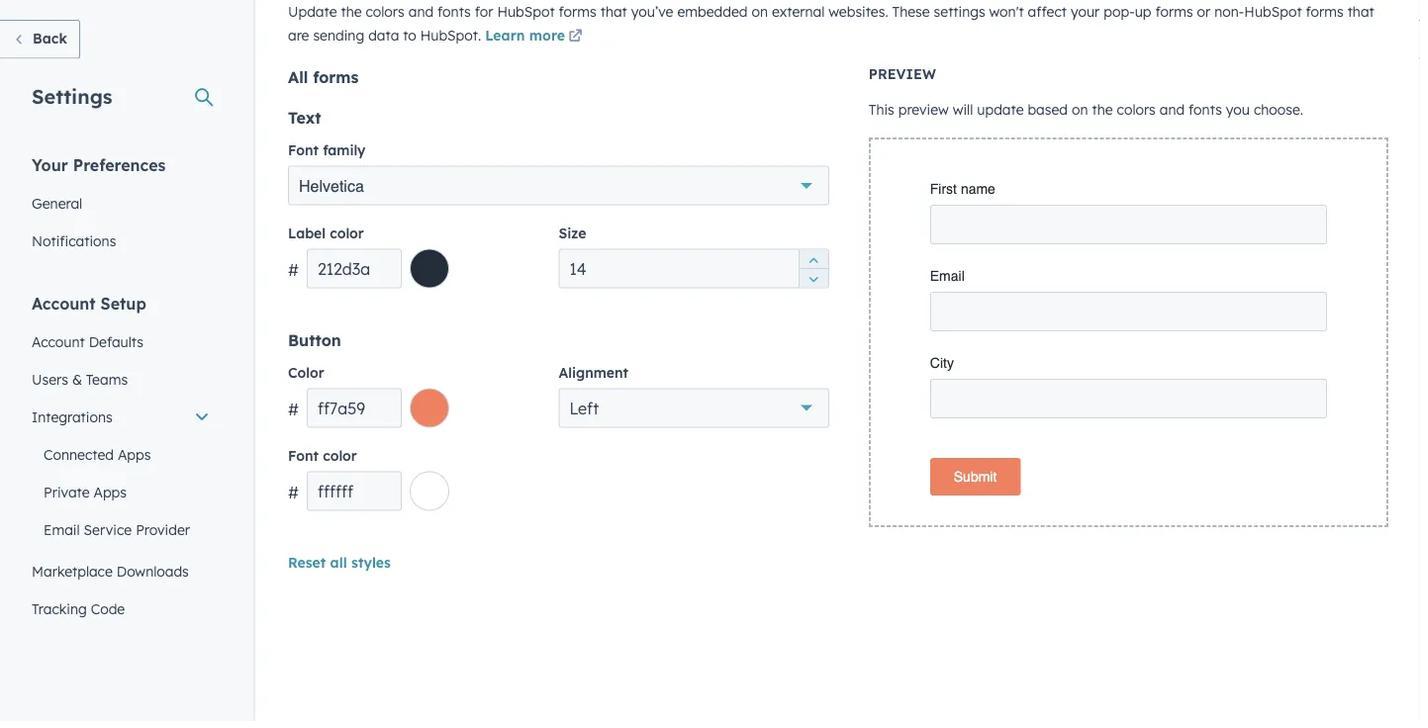 Task type: describe. For each thing, give the bounding box(es) containing it.
your
[[32, 155, 68, 175]]

websites.
[[829, 3, 888, 21]]

hubspot.
[[420, 27, 481, 45]]

all forms
[[288, 67, 359, 87]]

tracking code link
[[20, 590, 222, 628]]

reset all styles button
[[288, 554, 391, 572]]

connected apps
[[44, 446, 151, 463]]

users
[[32, 371, 68, 388]]

1 vertical spatial the
[[1092, 101, 1113, 119]]

service
[[84, 521, 132, 538]]

1 horizontal spatial fonts
[[1189, 101, 1222, 119]]

external
[[772, 3, 825, 21]]

marketplace downloads link
[[20, 553, 222, 590]]

email for email service provider
[[44, 521, 80, 538]]

First name text field
[[930, 205, 1327, 245]]

setup
[[100, 293, 146, 313]]

back link
[[0, 20, 80, 59]]

connected apps link
[[20, 436, 222, 474]]

size
[[559, 225, 586, 242]]

up
[[1135, 3, 1152, 21]]

Email text field
[[930, 292, 1327, 332]]

more
[[529, 27, 565, 45]]

1 link opens in a new window image from the top
[[569, 26, 582, 49]]

helvetica button
[[288, 166, 829, 206]]

font for font family
[[288, 142, 319, 159]]

# for label
[[288, 260, 299, 280]]

account defaults link
[[20, 323, 222, 361]]

are
[[288, 27, 309, 45]]

fonts inside update the colors and fonts for hubspot forms that you've embedded on external websites. these settings won't affect your pop-up forms or non-hubspot forms that are sending data to hubspot.
[[438, 3, 471, 21]]

account for account setup
[[32, 293, 96, 313]]

button
[[288, 331, 341, 350]]

left button
[[559, 389, 829, 429]]

data
[[368, 27, 399, 45]]

embedded
[[677, 3, 748, 21]]

preferences
[[73, 155, 166, 175]]

pop-
[[1104, 3, 1135, 21]]

2 that from the left
[[1348, 3, 1375, 21]]

back
[[33, 30, 67, 47]]

font for font color
[[288, 447, 319, 465]]

to
[[403, 27, 417, 45]]

marketplace
[[32, 563, 113, 580]]

tracking code
[[32, 600, 125, 618]]

account setup
[[32, 293, 146, 313]]

left
[[569, 399, 599, 419]]

teams
[[86, 371, 128, 388]]

or
[[1197, 3, 1211, 21]]

and inside update the colors and fonts for hubspot forms that you've embedded on external websites. these settings won't affect your pop-up forms or non-hubspot forms that are sending data to hubspot.
[[408, 3, 434, 21]]

colors inside update the colors and fonts for hubspot forms that you've embedded on external websites. these settings won't affect your pop-up forms or non-hubspot forms that are sending data to hubspot.
[[366, 3, 405, 21]]

notifications link
[[20, 222, 222, 260]]

Font color text field
[[307, 472, 402, 512]]

connected
[[44, 446, 114, 463]]

City text field
[[930, 380, 1327, 419]]

all
[[330, 554, 347, 572]]

1 hubspot from the left
[[497, 3, 555, 21]]

users & teams link
[[20, 361, 222, 398]]

helvetica
[[299, 177, 364, 195]]

update
[[977, 101, 1024, 119]]

users & teams
[[32, 371, 128, 388]]

you
[[1226, 101, 1250, 119]]

label color
[[288, 225, 364, 242]]

label
[[288, 225, 326, 242]]

Size text field
[[559, 249, 829, 289]]

private apps
[[44, 483, 127, 501]]

preview
[[898, 101, 949, 119]]

text
[[288, 108, 321, 128]]

apps for private apps
[[94, 483, 127, 501]]

integrations button
[[20, 398, 222, 436]]

update the colors and fonts for hubspot forms that you've embedded on external websites. these settings won't affect your pop-up forms or non-hubspot forms that are sending data to hubspot.
[[288, 3, 1375, 45]]

this
[[869, 101, 895, 119]]

on inside update the colors and fonts for hubspot forms that you've embedded on external websites. these settings won't affect your pop-up forms or non-hubspot forms that are sending data to hubspot.
[[752, 3, 768, 21]]

provider
[[136, 521, 190, 538]]

link opens in a new window image inside learn more link
[[569, 31, 582, 45]]

font color
[[288, 447, 357, 465]]

integrations
[[32, 408, 113, 426]]

sending
[[313, 27, 364, 45]]

code
[[91, 600, 125, 618]]



Task type: vqa. For each thing, say whether or not it's contained in the screenshot.
3rd Press to sort. ELEMENT from right
no



Task type: locate. For each thing, give the bounding box(es) containing it.
color
[[288, 364, 324, 382]]

and
[[408, 3, 434, 21], [1160, 101, 1185, 119]]

and up to
[[408, 3, 434, 21]]

0 horizontal spatial colors
[[366, 3, 405, 21]]

1 horizontal spatial on
[[1072, 101, 1088, 119]]

0 vertical spatial account
[[32, 293, 96, 313]]

non-
[[1215, 3, 1244, 21]]

1 horizontal spatial hubspot
[[1244, 3, 1302, 21]]

colors right based
[[1117, 101, 1156, 119]]

on left external
[[752, 3, 768, 21]]

2 account from the top
[[32, 333, 85, 350]]

choose.
[[1254, 101, 1304, 119]]

0 horizontal spatial and
[[408, 3, 434, 21]]

tracking
[[32, 600, 87, 618]]

all
[[288, 67, 308, 87]]

private apps link
[[20, 474, 222, 511]]

preview
[[869, 65, 936, 83]]

3 # from the top
[[288, 483, 299, 503]]

0 horizontal spatial that
[[600, 3, 627, 21]]

# down label
[[288, 260, 299, 280]]

2 hubspot from the left
[[1244, 3, 1302, 21]]

1 vertical spatial color
[[323, 447, 357, 465]]

styles
[[351, 554, 391, 572]]

forms up more
[[559, 3, 597, 21]]

name
[[961, 182, 996, 197]]

2 vertical spatial #
[[288, 483, 299, 503]]

family
[[323, 142, 366, 159]]

will
[[953, 101, 973, 119]]

on right based
[[1072, 101, 1088, 119]]

settings
[[934, 3, 985, 21]]

based
[[1028, 101, 1068, 119]]

2 font from the top
[[288, 447, 319, 465]]

apps up service
[[94, 483, 127, 501]]

first
[[930, 182, 957, 197]]

account for account defaults
[[32, 333, 85, 350]]

learn more
[[485, 27, 565, 45]]

Label color text field
[[307, 249, 402, 289]]

# for font
[[288, 483, 299, 503]]

fonts
[[438, 3, 471, 21], [1189, 101, 1222, 119]]

settings
[[32, 84, 112, 108]]

account setup element
[[20, 292, 222, 703]]

city
[[930, 356, 954, 372]]

apps down integrations button
[[118, 446, 151, 463]]

Color text field
[[307, 389, 402, 429]]

colors
[[366, 3, 405, 21], [1117, 101, 1156, 119]]

email service provider
[[44, 521, 190, 538]]

submit
[[954, 470, 997, 485]]

1 vertical spatial #
[[288, 400, 299, 420]]

font down "text"
[[288, 142, 319, 159]]

1 vertical spatial font
[[288, 447, 319, 465]]

account up users
[[32, 333, 85, 350]]

1 vertical spatial on
[[1072, 101, 1088, 119]]

# down font color
[[288, 483, 299, 503]]

email
[[930, 269, 965, 285], [44, 521, 80, 538]]

your preferences element
[[20, 154, 222, 260]]

won't
[[989, 3, 1024, 21]]

notifications
[[32, 232, 116, 249]]

2 link opens in a new window image from the top
[[569, 31, 582, 45]]

private
[[44, 483, 90, 501]]

2 # from the top
[[288, 400, 299, 420]]

font
[[288, 142, 319, 159], [288, 447, 319, 465]]

affect
[[1028, 3, 1067, 21]]

fonts up hubspot.
[[438, 3, 471, 21]]

fonts left you
[[1189, 101, 1222, 119]]

account up account defaults on the top of the page
[[32, 293, 96, 313]]

color up font color 'text box'
[[323, 447, 357, 465]]

defaults
[[89, 333, 143, 350]]

0 vertical spatial the
[[341, 3, 362, 21]]

&
[[72, 371, 82, 388]]

downloads
[[117, 563, 189, 580]]

your
[[1071, 3, 1100, 21]]

for
[[475, 3, 493, 21]]

these
[[892, 3, 930, 21]]

reset all styles
[[288, 554, 391, 572]]

hubspot
[[497, 3, 555, 21], [1244, 3, 1302, 21]]

email down first at the right top of page
[[930, 269, 965, 285]]

first name
[[930, 182, 996, 197]]

1 # from the top
[[288, 260, 299, 280]]

email service provider link
[[20, 511, 222, 549]]

1 vertical spatial fonts
[[1189, 101, 1222, 119]]

email for email
[[930, 269, 965, 285]]

0 vertical spatial fonts
[[438, 3, 471, 21]]

link opens in a new window image
[[569, 26, 582, 49], [569, 31, 582, 45]]

marketplace downloads
[[32, 563, 189, 580]]

1 vertical spatial email
[[44, 521, 80, 538]]

0 horizontal spatial email
[[44, 521, 80, 538]]

0 vertical spatial apps
[[118, 446, 151, 463]]

the up sending
[[341, 3, 362, 21]]

1 horizontal spatial and
[[1160, 101, 1185, 119]]

colors up data at the top left
[[366, 3, 405, 21]]

0 horizontal spatial fonts
[[438, 3, 471, 21]]

forms right all
[[313, 67, 359, 87]]

alignment
[[559, 364, 629, 382]]

font family
[[288, 142, 366, 159]]

account
[[32, 293, 96, 313], [32, 333, 85, 350]]

1 horizontal spatial the
[[1092, 101, 1113, 119]]

0 horizontal spatial on
[[752, 3, 768, 21]]

1 account from the top
[[32, 293, 96, 313]]

1 vertical spatial apps
[[94, 483, 127, 501]]

general link
[[20, 185, 222, 222]]

font up font color 'text box'
[[288, 447, 319, 465]]

and left you
[[1160, 101, 1185, 119]]

color up label color text box
[[330, 225, 364, 242]]

email down private
[[44, 521, 80, 538]]

apps for connected apps
[[118, 446, 151, 463]]

the right based
[[1092, 101, 1113, 119]]

0 vertical spatial colors
[[366, 3, 405, 21]]

0 horizontal spatial hubspot
[[497, 3, 555, 21]]

0 vertical spatial #
[[288, 260, 299, 280]]

1 vertical spatial account
[[32, 333, 85, 350]]

1 horizontal spatial colors
[[1117, 101, 1156, 119]]

that
[[600, 3, 627, 21], [1348, 3, 1375, 21]]

apps
[[118, 446, 151, 463], [94, 483, 127, 501]]

1 horizontal spatial that
[[1348, 3, 1375, 21]]

1 that from the left
[[600, 3, 627, 21]]

color for label color
[[330, 225, 364, 242]]

0 horizontal spatial the
[[341, 3, 362, 21]]

the
[[341, 3, 362, 21], [1092, 101, 1113, 119]]

submit button
[[930, 459, 1021, 496]]

update
[[288, 3, 337, 21]]

reset
[[288, 554, 326, 572]]

forms
[[559, 3, 597, 21], [1155, 3, 1193, 21], [1306, 3, 1344, 21], [313, 67, 359, 87]]

1 vertical spatial and
[[1160, 101, 1185, 119]]

group
[[799, 249, 828, 289]]

# down the color on the left bottom of the page
[[288, 400, 299, 420]]

1 vertical spatial colors
[[1117, 101, 1156, 119]]

forms right non-
[[1306, 3, 1344, 21]]

forms left or at the right top
[[1155, 3, 1193, 21]]

learn more link
[[485, 26, 586, 49]]

1 font from the top
[[288, 142, 319, 159]]

you've
[[631, 3, 673, 21]]

0 vertical spatial and
[[408, 3, 434, 21]]

account defaults
[[32, 333, 143, 350]]

1 horizontal spatial email
[[930, 269, 965, 285]]

hubspot up learn more
[[497, 3, 555, 21]]

0 vertical spatial font
[[288, 142, 319, 159]]

general
[[32, 194, 82, 212]]

learn
[[485, 27, 525, 45]]

this preview will update based on the colors and fonts you choose.
[[869, 101, 1304, 119]]

color for font color
[[323, 447, 357, 465]]

hubspot right or at the right top
[[1244, 3, 1302, 21]]

the inside update the colors and fonts for hubspot forms that you've embedded on external websites. these settings won't affect your pop-up forms or non-hubspot forms that are sending data to hubspot.
[[341, 3, 362, 21]]

0 vertical spatial color
[[330, 225, 364, 242]]

0 vertical spatial email
[[930, 269, 965, 285]]

on
[[752, 3, 768, 21], [1072, 101, 1088, 119]]

email inside the account setup 'element'
[[44, 521, 80, 538]]

0 vertical spatial on
[[752, 3, 768, 21]]

your preferences
[[32, 155, 166, 175]]



